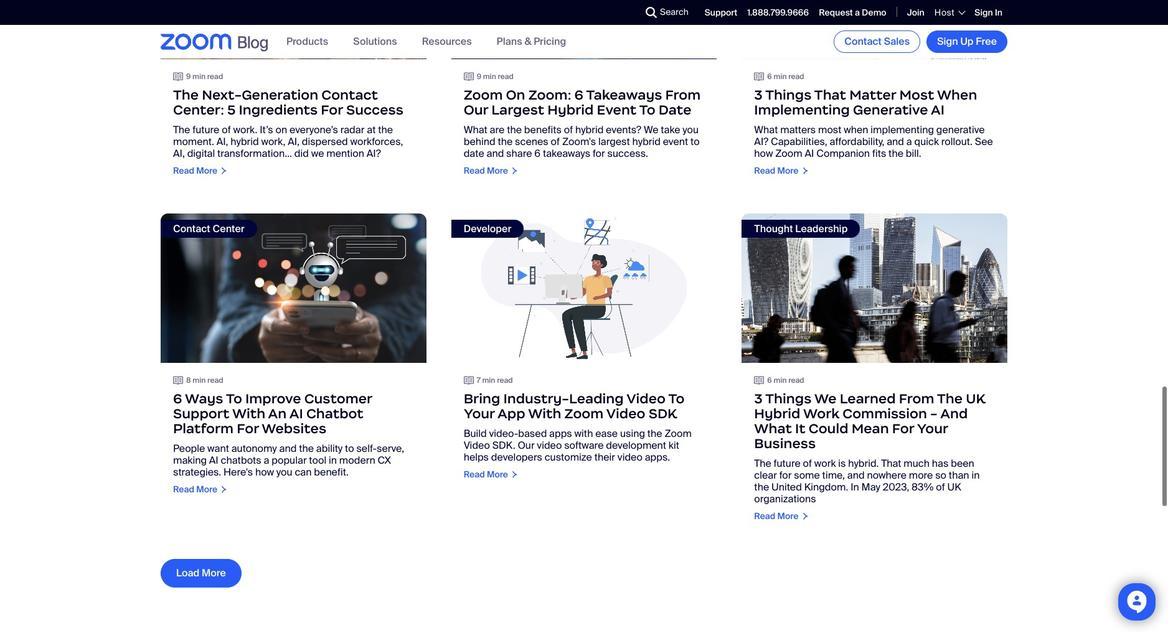 Task type: describe. For each thing, give the bounding box(es) containing it.
we inside zoom on zoom: 6 takeaways from our largest hybrid event to date what are the benefits of hybrid events? we take you behind the scenes of zoom's largest hybrid event to date and share 6 takeaways for success. read more
[[644, 123, 659, 137]]

with inside 6 ways to improve customer support with an ai chatbot platform for websites people want autonomy and the ability to self-serve, making ai chatbots a popular tool in modern cx strategies. here's how you can benefit. read more
[[232, 406, 266, 422]]

of up takeaways
[[564, 123, 573, 137]]

generative
[[937, 123, 986, 137]]

more inside 6 ways to improve customer support with an ai chatbot platform for websites people want autonomy and the ability to self-serve, making ai chatbots a popular tool in modern cx strategies. here's how you can benefit. read more
[[196, 484, 218, 495]]

implementing
[[871, 123, 935, 137]]

a inside "3 things that matter most when implementing generative ai what matters most when implementing generative ai? capabilities, affordability, and a quick rollout. see how zoom ai companion fits the bill. read more"
[[907, 135, 913, 148]]

success.
[[608, 147, 649, 160]]

read for that
[[789, 72, 805, 82]]

logo blog.svg image
[[238, 33, 268, 53]]

ways
[[185, 391, 223, 408]]

min for bring industry-leading video to your app with zoom video sdk
[[483, 376, 496, 386]]

chatbot
[[306, 406, 364, 422]]

6 min read for that
[[768, 72, 805, 82]]

takeaways
[[543, 147, 591, 160]]

load more
[[176, 567, 226, 580]]

for inside 6 ways to improve customer support with an ai chatbot platform for websites people want autonomy and the ability to self-serve, making ai chatbots a popular tool in modern cx strategies. here's how you can benefit. read more
[[237, 421, 259, 437]]

self-
[[357, 442, 377, 455]]

sign for sign up free
[[938, 35, 959, 48]]

1.888.799.9666
[[748, 7, 810, 18]]

solutions button
[[353, 35, 397, 48]]

zoom logo image
[[161, 34, 232, 50]]

see
[[976, 135, 994, 148]]

zoom video sdk image
[[452, 214, 717, 363]]

and inside "3 things that matter most when implementing generative ai what matters most when implementing generative ai? capabilities, affordability, and a quick rollout. see how zoom ai companion fits the bill. read more"
[[887, 135, 905, 148]]

with
[[575, 427, 593, 441]]

take
[[661, 123, 681, 137]]

2 horizontal spatial ai,
[[288, 135, 300, 148]]

has
[[933, 457, 949, 470]]

tool
[[309, 454, 327, 467]]

of left work
[[804, 457, 813, 470]]

date
[[464, 147, 485, 160]]

fits
[[873, 147, 887, 160]]

more inside 3 things we learned from the uk hybrid work commission - and what it could mean for your business the future of work is hybrid. that much has been clear for some time, and nowhere more so than in the united kingdom. in may 2023, 83% of uk organizations read more
[[778, 511, 799, 522]]

read inside 6 ways to improve customer support with an ai chatbot platform for websites people want autonomy and the ability to self-serve, making ai chatbots a popular tool in modern cx strategies. here's how you can benefit. read more
[[173, 484, 194, 495]]

what for 3 things we learned from the uk hybrid work commission - and what it could mean for your business
[[755, 421, 793, 437]]

serve,
[[377, 442, 404, 455]]

request
[[819, 7, 854, 18]]

helps
[[464, 451, 489, 464]]

popular
[[272, 454, 307, 467]]

capabilities,
[[771, 135, 828, 148]]

with inside bring industry-leading video to your app with zoom video sdk build video-based apps with ease using the zoom video sdk. our video software development kit helps developers customize their video apps. read more
[[528, 406, 562, 422]]

video-
[[489, 427, 519, 441]]

workforces,
[[351, 135, 403, 148]]

generative
[[854, 102, 929, 119]]

scenes
[[515, 135, 549, 148]]

1 horizontal spatial support
[[705, 7, 738, 18]]

ingredients
[[239, 102, 318, 118]]

takeaways
[[587, 87, 663, 104]]

based
[[519, 427, 547, 441]]

read for generation
[[207, 72, 223, 82]]

improve
[[246, 391, 301, 408]]

some
[[795, 469, 821, 482]]

did
[[295, 147, 309, 160]]

hybrid inside 3 things we learned from the uk hybrid work commission - and what it could mean for your business the future of work is hybrid. that much has been clear for some time, and nowhere more so than in the united kingdom. in may 2023, 83% of uk organizations read more
[[755, 406, 801, 422]]

developers
[[492, 451, 543, 464]]

search image
[[646, 7, 657, 18]]

making
[[173, 454, 207, 467]]

benefits
[[525, 123, 562, 137]]

ability
[[316, 442, 343, 455]]

read inside zoom on zoom: 6 takeaways from our largest hybrid event to date what are the benefits of hybrid events? we take you behind the scenes of zoom's largest hybrid event to date and share 6 takeaways for success. read more
[[464, 165, 485, 176]]

business
[[755, 436, 816, 452]]

to inside bring industry-leading video to your app with zoom video sdk build video-based apps with ease using the zoom video sdk. our video software development kit helps developers customize their video apps. read more
[[669, 391, 685, 408]]

join link
[[908, 7, 925, 18]]

sign up free link
[[927, 31, 1008, 53]]

largest
[[599, 135, 630, 148]]

you inside 6 ways to improve customer support with an ai chatbot platform for websites people want autonomy and the ability to self-serve, making ai chatbots a popular tool in modern cx strategies. here's how you can benefit. read more
[[277, 466, 293, 479]]

sales
[[885, 35, 910, 48]]

demo
[[863, 7, 887, 18]]

read inside the next-generation contact center: 5 ingredients for success the future of work. it's on everyone's radar at the moment. ai, hybrid work, ai, dispersed workforces, ai, digital transformation… did we mention ai? read more
[[173, 165, 194, 176]]

you inside zoom on zoom: 6 takeaways from our largest hybrid event to date what are the benefits of hybrid events? we take you behind the scenes of zoom's largest hybrid event to date and share 6 takeaways for success. read more
[[683, 123, 699, 137]]

apps
[[550, 427, 573, 441]]

leading
[[570, 391, 624, 408]]

contact sales
[[845, 35, 910, 48]]

ai right making
[[209, 454, 219, 467]]

rollout.
[[942, 135, 973, 148]]

ai? inside "3 things that matter most when implementing generative ai what matters most when implementing generative ai? capabilities, affordability, and a quick rollout. see how zoom ai companion fits the bill. read more"
[[755, 135, 769, 148]]

read inside "3 things that matter most when implementing generative ai what matters most when implementing generative ai? capabilities, affordability, and a quick rollout. see how zoom ai companion fits the bill. read more"
[[755, 165, 776, 176]]

cx
[[378, 454, 391, 467]]

sdk
[[649, 406, 677, 422]]

apps.
[[645, 451, 671, 464]]

sign for sign in
[[975, 7, 994, 18]]

future inside the next-generation contact center: 5 ingredients for success the future of work. it's on everyone's radar at the moment. ai, hybrid work, ai, dispersed workforces, ai, digital transformation… did we mention ai? read more
[[193, 123, 220, 137]]

organizations
[[755, 493, 817, 506]]

support inside 6 ways to improve customer support with an ai chatbot platform for websites people want autonomy and the ability to self-serve, making ai chatbots a popular tool in modern cx strategies. here's how you can benefit. read more
[[173, 406, 230, 422]]

1 horizontal spatial in
[[996, 7, 1003, 18]]

min for the next-generation contact center: 5 ingredients for success
[[193, 72, 206, 82]]

dispersed
[[302, 135, 348, 148]]

search image
[[646, 7, 657, 18]]

zoom inside "3 things that matter most when implementing generative ai what matters most when implementing generative ai? capabilities, affordability, and a quick rollout. see how zoom ai companion fits the bill. read more"
[[776, 147, 803, 160]]

of inside the next-generation contact center: 5 ingredients for success the future of work. it's on everyone's radar at the moment. ai, hybrid work, ai, dispersed workforces, ai, digital transformation… did we mention ai? read more
[[222, 123, 231, 137]]

your inside 3 things we learned from the uk hybrid work commission - and what it could mean for your business the future of work is hybrid. that much has been clear for some time, and nowhere more so than in the united kingdom. in may 2023, 83% of uk organizations read more
[[918, 421, 949, 437]]

the inside 3 things we learned from the uk hybrid work commission - and what it could mean for your business the future of work is hybrid. that much has been clear for some time, and nowhere more so than in the united kingdom. in may 2023, 83% of uk organizations read more
[[755, 481, 770, 494]]

host button
[[935, 7, 965, 18]]

zoom on zoom: 6 takeaways from our largest hybrid event image
[[452, 0, 717, 59]]

an
[[268, 406, 287, 422]]

1 horizontal spatial a
[[856, 7, 861, 18]]

everyone's
[[290, 123, 338, 137]]

min for 3 things that matter most when implementing generative ai
[[774, 72, 787, 82]]

and inside 3 things we learned from the uk hybrid work commission - and what it could mean for your business the future of work is hybrid. that much has been clear for some time, and nowhere more so than in the united kingdom. in may 2023, 83% of uk organizations read more
[[848, 469, 865, 482]]

radar
[[341, 123, 365, 137]]

to inside 6 ways to improve customer support with an ai chatbot platform for websites people want autonomy and the ability to self-serve, making ai chatbots a popular tool in modern cx strategies. here's how you can benefit. read more
[[226, 391, 242, 408]]

what inside "3 things that matter most when implementing generative ai what matters most when implementing generative ai? capabilities, affordability, and a quick rollout. see how zoom ai companion fits the bill. read more"
[[755, 123, 779, 137]]

what for zoom on zoom: 6 takeaways from our largest hybrid event to date
[[464, 123, 488, 137]]

zoom down the sdk
[[665, 427, 692, 441]]

ai down matters
[[805, 147, 815, 160]]

that inside 3 things we learned from the uk hybrid work commission - and what it could mean for your business the future of work is hybrid. that much has been clear for some time, and nowhere more so than in the united kingdom. in may 2023, 83% of uk organizations read more
[[882, 457, 902, 470]]

share
[[507, 147, 532, 160]]

a inside 6 ways to improve customer support with an ai chatbot platform for websites people want autonomy and the ability to self-serve, making ai chatbots a popular tool in modern cx strategies. here's how you can benefit. read more
[[264, 454, 269, 467]]

contact for contact sales
[[845, 35, 882, 48]]

1 horizontal spatial video
[[618, 451, 643, 464]]

9 for the
[[186, 72, 191, 82]]

zoom:
[[529, 87, 572, 104]]

hybrid.
[[849, 457, 880, 470]]

7
[[477, 376, 481, 386]]

to inside zoom on zoom: 6 takeaways from our largest hybrid event to date what are the benefits of hybrid events? we take you behind the scenes of zoom's largest hybrid event to date and share 6 takeaways for success. read more
[[691, 135, 700, 148]]

center:
[[173, 102, 224, 118]]

zoom on zoom: 6 takeaways from our largest hybrid event to date what are the benefits of hybrid events? we take you behind the scenes of zoom's largest hybrid event to date and share 6 takeaways for success. read more
[[464, 87, 701, 176]]

3 for 3 things that matter most when implementing generative ai
[[755, 87, 763, 104]]

customer
[[304, 391, 372, 408]]

2 horizontal spatial hybrid
[[633, 135, 661, 148]]

sign in
[[975, 7, 1003, 18]]

up
[[961, 35, 974, 48]]

host
[[935, 7, 955, 18]]

thought
[[755, 222, 794, 236]]

platform
[[173, 421, 234, 437]]

development
[[606, 439, 667, 452]]

how inside 6 ways to improve customer support with an ai chatbot platform for websites people want autonomy and the ability to self-serve, making ai chatbots a popular tool in modern cx strategies. here's how you can benefit. read more
[[255, 466, 274, 479]]

5
[[227, 102, 236, 118]]

moment.
[[173, 135, 214, 148]]

more inside bring industry-leading video to your app with zoom video sdk build video-based apps with ease using the zoom video sdk. our video software development kit helps developers customize their video apps. read more
[[487, 469, 508, 480]]

your inside bring industry-leading video to your app with zoom video sdk build video-based apps with ease using the zoom video sdk. our video software development kit helps developers customize their video apps. read more
[[464, 406, 495, 422]]

more inside "3 things that matter most when implementing generative ai what matters most when implementing generative ai? capabilities, affordability, and a quick rollout. see how zoom ai companion fits the bill. read more"
[[778, 165, 799, 176]]

been
[[952, 457, 975, 470]]

ai right an
[[290, 406, 303, 422]]

read for to
[[208, 376, 223, 386]]

6 min read for we
[[768, 376, 805, 386]]

the inside "3 things that matter most when implementing generative ai what matters most when implementing generative ai? capabilities, affordability, and a quick rollout. see how zoom ai companion fits the bill. read more"
[[889, 147, 904, 160]]

behind
[[464, 135, 496, 148]]

sign up free
[[938, 35, 998, 48]]

customize
[[545, 451, 593, 464]]

event
[[597, 102, 637, 119]]

uk hybrid work commission image
[[742, 214, 1008, 363]]

1 horizontal spatial uk
[[967, 391, 986, 408]]

8 min read
[[186, 376, 223, 386]]

want
[[208, 442, 229, 455]]

of right scenes
[[551, 135, 560, 148]]

1 horizontal spatial ai,
[[217, 135, 228, 148]]



Task type: vqa. For each thing, say whether or not it's contained in the screenshot.


Task type: locate. For each thing, give the bounding box(es) containing it.
0 horizontal spatial in
[[851, 481, 860, 494]]

search
[[661, 6, 689, 17]]

in right tool
[[329, 454, 337, 467]]

1.888.799.9666 link
[[748, 7, 810, 18]]

0 vertical spatial we
[[644, 123, 659, 137]]

2 9 from the left
[[477, 72, 482, 82]]

0 vertical spatial a
[[856, 7, 861, 18]]

0 horizontal spatial how
[[255, 466, 274, 479]]

is
[[839, 457, 846, 470]]

1 3 from the top
[[755, 87, 763, 104]]

video left software
[[537, 439, 562, 452]]

9 for zoom
[[477, 72, 482, 82]]

to up the kit
[[669, 391, 685, 408]]

the
[[378, 123, 393, 137], [507, 123, 522, 137], [498, 135, 513, 148], [889, 147, 904, 160], [648, 427, 663, 441], [299, 442, 314, 455], [755, 481, 770, 494]]

0 vertical spatial contact
[[845, 35, 882, 48]]

more inside zoom on zoom: 6 takeaways from our largest hybrid event to date what are the benefits of hybrid events? we take you behind the scenes of zoom's largest hybrid event to date and share 6 takeaways for success. read more
[[487, 165, 508, 176]]

0 vertical spatial hybrid
[[548, 102, 594, 119]]

1 horizontal spatial hybrid
[[755, 406, 801, 422]]

the down the sdk
[[648, 427, 663, 441]]

software
[[565, 439, 604, 452]]

1 9 from the left
[[186, 72, 191, 82]]

ai up "generative"
[[932, 102, 945, 119]]

support down 8 min read
[[173, 406, 230, 422]]

future inside 3 things we learned from the uk hybrid work commission - and what it could mean for your business the future of work is hybrid. that much has been clear for some time, and nowhere more so than in the united kingdom. in may 2023, 83% of uk organizations read more
[[774, 457, 801, 470]]

your
[[464, 406, 495, 422], [918, 421, 949, 437]]

plans & pricing
[[497, 35, 567, 48]]

digital
[[187, 147, 215, 160]]

2 horizontal spatial to
[[669, 391, 685, 408]]

0 vertical spatial 3
[[755, 87, 763, 104]]

products button
[[287, 35, 329, 48]]

support
[[705, 7, 738, 18], [173, 406, 230, 422]]

zoom down matters
[[776, 147, 803, 160]]

0 vertical spatial support
[[705, 7, 738, 18]]

for up everyone's
[[321, 102, 343, 118]]

0 vertical spatial from
[[666, 87, 701, 104]]

ai, left digital
[[173, 147, 185, 160]]

to left the date
[[640, 102, 656, 119]]

leadership
[[796, 222, 848, 236]]

in
[[996, 7, 1003, 18], [851, 481, 860, 494]]

2 9 min read from the left
[[477, 72, 514, 82]]

of left work.
[[222, 123, 231, 137]]

0 vertical spatial sign
[[975, 7, 994, 18]]

future
[[193, 123, 220, 137], [774, 457, 801, 470]]

9 min read up next-
[[186, 72, 223, 82]]

0 vertical spatial in
[[996, 7, 1003, 18]]

uk right "so"
[[948, 481, 962, 494]]

0 horizontal spatial sign
[[938, 35, 959, 48]]

and
[[887, 135, 905, 148], [487, 147, 504, 160], [279, 442, 297, 455], [848, 469, 865, 482]]

zoom
[[464, 87, 503, 104], [776, 147, 803, 160], [565, 406, 604, 422], [665, 427, 692, 441]]

how down implementing
[[755, 147, 774, 160]]

1 horizontal spatial 9
[[477, 72, 482, 82]]

things for that
[[766, 87, 812, 104]]

here's
[[224, 466, 253, 479]]

3 for 3 things we learned from the uk hybrid work commission - and what it could mean for your business
[[755, 391, 763, 408]]

for left the "success."
[[593, 147, 606, 160]]

contact center
[[173, 222, 245, 236]]

read down helps
[[464, 469, 485, 480]]

read up implementing
[[789, 72, 805, 82]]

read up on
[[498, 72, 514, 82]]

for inside 3 things we learned from the uk hybrid work commission - and what it could mean for your business the future of work is hybrid. that much has been clear for some time, and nowhere more so than in the united kingdom. in may 2023, 83% of uk organizations read more
[[780, 469, 792, 482]]

min for zoom on zoom: 6 takeaways from our largest hybrid event to date
[[483, 72, 496, 82]]

read right 7
[[497, 376, 513, 386]]

1 horizontal spatial 9 min read
[[477, 72, 514, 82]]

hybrid up the zoom's on the top of page
[[548, 102, 594, 119]]

zoom's
[[563, 135, 596, 148]]

read up next-
[[207, 72, 223, 82]]

your up build
[[464, 406, 495, 422]]

for inside the next-generation contact center: 5 ingredients for success the future of work. it's on everyone's radar at the moment. ai, hybrid work, ai, dispersed workforces, ai, digital transformation… did we mention ai? read more
[[321, 102, 343, 118]]

from up the take
[[666, 87, 701, 104]]

on
[[506, 87, 526, 104]]

0 horizontal spatial contact
[[173, 222, 210, 236]]

2 3 from the top
[[755, 391, 763, 408]]

min for 6 ways to improve customer support with an ai chatbot platform for websites
[[193, 376, 206, 386]]

when
[[844, 123, 869, 137]]

ai?
[[755, 135, 769, 148], [367, 147, 381, 160]]

developer
[[464, 222, 512, 236]]

1 horizontal spatial hybrid
[[576, 123, 604, 137]]

next-
[[202, 87, 242, 104]]

read for zoom:
[[498, 72, 514, 82]]

how down autonomy
[[255, 466, 274, 479]]

more down developers
[[487, 469, 508, 480]]

to right ways
[[226, 391, 242, 408]]

in inside 3 things we learned from the uk hybrid work commission - and what it could mean for your business the future of work is hybrid. that much has been clear for some time, and nowhere more so than in the united kingdom. in may 2023, 83% of uk organizations read more
[[851, 481, 860, 494]]

1 vertical spatial uk
[[948, 481, 962, 494]]

and right fits
[[887, 135, 905, 148]]

plans
[[497, 35, 523, 48]]

for inside zoom on zoom: 6 takeaways from our largest hybrid event to date what are the benefits of hybrid events? we take you behind the scenes of zoom's largest hybrid event to date and share 6 takeaways for success. read more
[[593, 147, 606, 160]]

1 horizontal spatial ai?
[[755, 135, 769, 148]]

ai? down at
[[367, 147, 381, 160]]

0 horizontal spatial that
[[815, 87, 847, 104]]

1 vertical spatial that
[[882, 457, 902, 470]]

in left the may
[[851, 481, 860, 494]]

support link
[[705, 7, 738, 18]]

hybrid up business
[[755, 406, 801, 422]]

you left can
[[277, 466, 293, 479]]

things inside 3 things we learned from the uk hybrid work commission - and what it could mean for your business the future of work is hybrid. that much has been clear for some time, and nowhere more so than in the united kingdom. in may 2023, 83% of uk organizations read more
[[766, 391, 812, 408]]

we inside 3 things we learned from the uk hybrid work commission - and what it could mean for your business the future of work is hybrid. that much has been clear for some time, and nowhere more so than in the united kingdom. in may 2023, 83% of uk organizations read more
[[815, 391, 837, 408]]

and down the websites
[[279, 442, 297, 455]]

1 horizontal spatial in
[[972, 469, 980, 482]]

things inside "3 things that matter most when implementing generative ai what matters most when implementing generative ai? capabilities, affordability, and a quick rollout. see how zoom ai companion fits the bill. read more"
[[766, 87, 812, 104]]

clear
[[755, 469, 778, 482]]

that up 2023,
[[882, 457, 902, 470]]

ai, right the on
[[288, 135, 300, 148]]

more down capabilities, at right top
[[778, 165, 799, 176]]

0 vertical spatial to
[[691, 135, 700, 148]]

1 horizontal spatial to
[[640, 102, 656, 119]]

0 horizontal spatial hybrid
[[548, 102, 594, 119]]

min for 3 things we learned from the uk hybrid work commission - and what it could mean for your business
[[774, 376, 787, 386]]

generative ai image
[[742, 0, 1008, 59]]

9 min read up on
[[477, 72, 514, 82]]

read for leading
[[497, 376, 513, 386]]

hybrid left the take
[[633, 135, 661, 148]]

with
[[232, 406, 266, 422], [528, 406, 562, 422]]

and inside 6 ways to improve customer support with an ai chatbot platform for websites people want autonomy and the ability to self-serve, making ai chatbots a popular tool in modern cx strategies. here's how you can benefit. read more
[[279, 442, 297, 455]]

more inside the next-generation contact center: 5 ingredients for success the future of work. it's on everyone's radar at the moment. ai, hybrid work, ai, dispersed workforces, ai, digital transformation… did we mention ai? read more
[[196, 165, 218, 176]]

things up the it
[[766, 391, 812, 408]]

in inside 6 ways to improve customer support with an ai chatbot platform for websites people want autonomy and the ability to self-serve, making ai chatbots a popular tool in modern cx strategies. here's how you can benefit. read more
[[329, 454, 337, 467]]

things up matters
[[766, 87, 812, 104]]

1 vertical spatial contact
[[322, 87, 378, 104]]

0 horizontal spatial video
[[537, 439, 562, 452]]

video down using
[[618, 451, 643, 464]]

the inside bring industry-leading video to your app with zoom video sdk build video-based apps with ease using the zoom video sdk. our video software development kit helps developers customize their video apps. read more
[[648, 427, 663, 441]]

what left the it
[[755, 421, 793, 437]]

the inside the next-generation contact center: 5 ingredients for success the future of work. it's on everyone's radar at the moment. ai, hybrid work, ai, dispersed workforces, ai, digital transformation… did we mention ai? read more
[[378, 123, 393, 137]]

of right 83%
[[937, 481, 946, 494]]

how inside "3 things that matter most when implementing generative ai what matters most when implementing generative ai? capabilities, affordability, and a quick rollout. see how zoom ai companion fits the bill. read more"
[[755, 147, 774, 160]]

more down digital
[[196, 165, 218, 176]]

2 things from the top
[[766, 391, 812, 408]]

in right than
[[972, 469, 980, 482]]

contact down request a demo 'link'
[[845, 35, 882, 48]]

hybrid left it's
[[231, 135, 259, 148]]

1 horizontal spatial contact
[[322, 87, 378, 104]]

read up work at the bottom
[[789, 376, 805, 386]]

things for we
[[766, 391, 812, 408]]

read
[[173, 165, 194, 176], [464, 165, 485, 176], [755, 165, 776, 176], [464, 469, 485, 480], [173, 484, 194, 495], [755, 511, 776, 522]]

read down strategies.
[[173, 484, 194, 495]]

ai,
[[217, 135, 228, 148], [288, 135, 300, 148], [173, 147, 185, 160]]

1 horizontal spatial future
[[774, 457, 801, 470]]

hybrid inside zoom on zoom: 6 takeaways from our largest hybrid event to date what are the benefits of hybrid events? we take you behind the scenes of zoom's largest hybrid event to date and share 6 takeaways for success. read more
[[548, 102, 594, 119]]

customer support ai chatbot platform for websites image
[[161, 214, 427, 363]]

None search field
[[601, 2, 649, 22]]

0 horizontal spatial in
[[329, 454, 337, 467]]

kingdom.
[[805, 481, 849, 494]]

for inside 3 things we learned from the uk hybrid work commission - and what it could mean for your business the future of work is hybrid. that much has been clear for some time, and nowhere more so than in the united kingdom. in may 2023, 83% of uk organizations read more
[[893, 421, 915, 437]]

1 horizontal spatial for
[[780, 469, 792, 482]]

2023,
[[883, 481, 910, 494]]

more down strategies.
[[196, 484, 218, 495]]

we left the take
[[644, 123, 659, 137]]

1 vertical spatial in
[[972, 469, 980, 482]]

to
[[640, 102, 656, 119], [226, 391, 242, 408], [669, 391, 685, 408]]

0 vertical spatial you
[[683, 123, 699, 137]]

0 horizontal spatial support
[[173, 406, 230, 422]]

1 horizontal spatial sign
[[975, 7, 994, 18]]

a left quick
[[907, 135, 913, 148]]

read up ways
[[208, 376, 223, 386]]

more down the share
[[487, 165, 508, 176]]

6 min read up implementing
[[768, 72, 805, 82]]

future down business
[[774, 457, 801, 470]]

contact for contact center
[[173, 222, 210, 236]]

learned
[[840, 391, 896, 408]]

using
[[621, 427, 646, 441]]

we up could
[[815, 391, 837, 408]]

read for we
[[789, 376, 805, 386]]

matters
[[781, 123, 816, 137]]

free
[[977, 35, 998, 48]]

read down organizations
[[755, 511, 776, 522]]

ai? inside the next-generation contact center: 5 ingredients for success the future of work. it's on everyone's radar at the moment. ai, hybrid work, ai, dispersed workforces, ai, digital transformation… did we mention ai? read more
[[367, 147, 381, 160]]

0 horizontal spatial 9
[[186, 72, 191, 82]]

request a demo link
[[819, 7, 887, 18]]

hybrid
[[576, 123, 604, 137], [231, 135, 259, 148], [633, 135, 661, 148]]

2 horizontal spatial for
[[893, 421, 915, 437]]

2 vertical spatial contact
[[173, 222, 210, 236]]

could
[[809, 421, 849, 437]]

to inside zoom on zoom: 6 takeaways from our largest hybrid event to date what are the benefits of hybrid events? we take you behind the scenes of zoom's largest hybrid event to date and share 6 takeaways for success. read more
[[640, 102, 656, 119]]

read inside 3 things we learned from the uk hybrid work commission - and what it could mean for your business the future of work is hybrid. that much has been clear for some time, and nowhere more so than in the united kingdom. in may 2023, 83% of uk organizations read more
[[755, 511, 776, 522]]

in inside 3 things we learned from the uk hybrid work commission - and what it could mean for your business the future of work is hybrid. that much has been clear for some time, and nowhere more so than in the united kingdom. in may 2023, 83% of uk organizations read more
[[972, 469, 980, 482]]

strategies.
[[173, 466, 221, 479]]

most
[[819, 123, 842, 137]]

what inside 3 things we learned from the uk hybrid work commission - and what it could mean for your business the future of work is hybrid. that much has been clear for some time, and nowhere more so than in the united kingdom. in may 2023, 83% of uk organizations read more
[[755, 421, 793, 437]]

1 vertical spatial hybrid
[[755, 406, 801, 422]]

hybrid inside the next-generation contact center: 5 ingredients for success the future of work. it's on everyone's radar at the moment. ai, hybrid work, ai, dispersed workforces, ai, digital transformation… did we mention ai? read more
[[231, 135, 259, 148]]

to right event
[[691, 135, 700, 148]]

1 vertical spatial a
[[907, 135, 913, 148]]

contact left center in the top of the page
[[173, 222, 210, 236]]

modern
[[339, 454, 376, 467]]

&
[[525, 35, 532, 48]]

are
[[490, 123, 505, 137]]

0 vertical spatial that
[[815, 87, 847, 104]]

more
[[196, 165, 218, 176], [487, 165, 508, 176], [778, 165, 799, 176], [487, 469, 508, 480], [196, 484, 218, 495], [778, 511, 799, 522], [202, 567, 226, 580]]

0 vertical spatial future
[[193, 123, 220, 137]]

1 horizontal spatial for
[[321, 102, 343, 118]]

load
[[176, 567, 200, 580]]

zoom left on
[[464, 87, 503, 104]]

1 vertical spatial from
[[900, 391, 935, 408]]

1 horizontal spatial your
[[918, 421, 949, 437]]

uk right - in the bottom of the page
[[967, 391, 986, 408]]

2 vertical spatial a
[[264, 454, 269, 467]]

the right fits
[[889, 147, 904, 160]]

our inside zoom on zoom: 6 takeaways from our largest hybrid event to date what are the benefits of hybrid events? we take you behind the scenes of zoom's largest hybrid event to date and share 6 takeaways for success. read more
[[464, 102, 489, 119]]

and inside zoom on zoom: 6 takeaways from our largest hybrid event to date what are the benefits of hybrid events? we take you behind the scenes of zoom's largest hybrid event to date and share 6 takeaways for success. read more
[[487, 147, 504, 160]]

and right is
[[848, 469, 865, 482]]

work
[[815, 457, 837, 470]]

1 vertical spatial for
[[780, 469, 792, 482]]

1 vertical spatial in
[[851, 481, 860, 494]]

9 min read for the
[[186, 72, 223, 82]]

for right clear
[[780, 469, 792, 482]]

sign up "free"
[[975, 7, 994, 18]]

their
[[595, 451, 616, 464]]

more inside button
[[202, 567, 226, 580]]

the inside 6 ways to improve customer support with an ai chatbot platform for websites people want autonomy and the ability to self-serve, making ai chatbots a popular tool in modern cx strategies. here's how you can benefit. read more
[[299, 442, 314, 455]]

0 horizontal spatial ai,
[[173, 147, 185, 160]]

0 horizontal spatial for
[[593, 147, 606, 160]]

from inside zoom on zoom: 6 takeaways from our largest hybrid event to date what are the benefits of hybrid events? we take you behind the scenes of zoom's largest hybrid event to date and share 6 takeaways for success. read more
[[666, 87, 701, 104]]

0 horizontal spatial hybrid
[[231, 135, 259, 148]]

1 vertical spatial 6 min read
[[768, 376, 805, 386]]

1 vertical spatial to
[[345, 442, 354, 455]]

on
[[276, 123, 287, 137]]

video
[[627, 391, 666, 408], [607, 406, 646, 422], [464, 439, 490, 452]]

1 things from the top
[[766, 87, 812, 104]]

0 horizontal spatial uk
[[948, 481, 962, 494]]

for up autonomy
[[237, 421, 259, 437]]

0 horizontal spatial to
[[345, 442, 354, 455]]

read down date
[[464, 165, 485, 176]]

with left an
[[232, 406, 266, 422]]

what inside zoom on zoom: 6 takeaways from our largest hybrid event to date what are the benefits of hybrid events? we take you behind the scenes of zoom's largest hybrid event to date and share 6 takeaways for success. read more
[[464, 123, 488, 137]]

1 9 min read from the left
[[186, 72, 223, 82]]

1 horizontal spatial our
[[518, 439, 535, 452]]

for
[[593, 147, 606, 160], [780, 469, 792, 482]]

2 6 min read from the top
[[768, 376, 805, 386]]

contact inside the next-generation contact center: 5 ingredients for success the future of work. it's on everyone's radar at the moment. ai, hybrid work, ai, dispersed workforces, ai, digital transformation… did we mention ai? read more
[[322, 87, 378, 104]]

the right at
[[378, 123, 393, 137]]

the left ability
[[299, 442, 314, 455]]

6
[[768, 72, 773, 82], [575, 87, 584, 104], [535, 147, 541, 160], [768, 376, 773, 386], [173, 391, 182, 408]]

1 vertical spatial 3
[[755, 391, 763, 408]]

more right load
[[202, 567, 226, 580]]

1 vertical spatial our
[[518, 439, 535, 452]]

you right the take
[[683, 123, 699, 137]]

hybrid
[[548, 102, 594, 119], [755, 406, 801, 422]]

from inside 3 things we learned from the uk hybrid work commission - and what it could mean for your business the future of work is hybrid. that much has been clear for some time, and nowhere more so than in the united kingdom. in may 2023, 83% of uk organizations read more
[[900, 391, 935, 408]]

1 vertical spatial support
[[173, 406, 230, 422]]

0 vertical spatial our
[[464, 102, 489, 119]]

from
[[666, 87, 701, 104], [900, 391, 935, 408]]

1 horizontal spatial how
[[755, 147, 774, 160]]

our right sdk.
[[518, 439, 535, 452]]

2 horizontal spatial contact
[[845, 35, 882, 48]]

6 inside 6 ways to improve customer support with an ai chatbot platform for websites people want autonomy and the ability to self-serve, making ai chatbots a popular tool in modern cx strategies. here's how you can benefit. read more
[[173, 391, 182, 408]]

6 min read up work at the bottom
[[768, 376, 805, 386]]

0 horizontal spatial you
[[277, 466, 293, 479]]

what
[[464, 123, 488, 137], [755, 123, 779, 137], [755, 421, 793, 437]]

sign left the up
[[938, 35, 959, 48]]

0 horizontal spatial to
[[226, 391, 242, 408]]

more down organizations
[[778, 511, 799, 522]]

0 vertical spatial in
[[329, 454, 337, 467]]

united
[[772, 481, 802, 494]]

83%
[[912, 481, 934, 494]]

at
[[367, 123, 376, 137]]

read down digital
[[173, 165, 194, 176]]

contact
[[845, 35, 882, 48], [322, 87, 378, 104], [173, 222, 210, 236]]

future down center:
[[193, 123, 220, 137]]

with up based
[[528, 406, 562, 422]]

0 horizontal spatial for
[[237, 421, 259, 437]]

0 horizontal spatial with
[[232, 406, 266, 422]]

quick
[[915, 135, 940, 148]]

1 horizontal spatial you
[[683, 123, 699, 137]]

1 vertical spatial things
[[766, 391, 812, 408]]

1 horizontal spatial we
[[815, 391, 837, 408]]

3 inside "3 things that matter most when implementing generative ai what matters most when implementing generative ai? capabilities, affordability, and a quick rollout. see how zoom ai companion fits the bill. read more"
[[755, 87, 763, 104]]

what left matters
[[755, 123, 779, 137]]

much
[[904, 457, 930, 470]]

read down capabilities, at right top
[[755, 165, 776, 176]]

from left and
[[900, 391, 935, 408]]

read inside bring industry-leading video to your app with zoom video sdk build video-based apps with ease using the zoom video sdk. our video software development kit helps developers customize their video apps. read more
[[464, 469, 485, 480]]

2 horizontal spatial a
[[907, 135, 913, 148]]

0 vertical spatial uk
[[967, 391, 986, 408]]

1 horizontal spatial from
[[900, 391, 935, 408]]

to inside 6 ways to improve customer support with an ai chatbot platform for websites people want autonomy and the ability to self-serve, making ai chatbots a popular tool in modern cx strategies. here's how you can benefit. read more
[[345, 442, 354, 455]]

that up most
[[815, 87, 847, 104]]

the
[[173, 87, 199, 104], [173, 123, 190, 137], [938, 391, 963, 408], [755, 457, 772, 470]]

0 horizontal spatial from
[[666, 87, 701, 104]]

center
[[213, 222, 245, 236]]

3 inside 3 things we learned from the uk hybrid work commission - and what it could mean for your business the future of work is hybrid. that much has been clear for some time, and nowhere more so than in the united kingdom. in may 2023, 83% of uk organizations read more
[[755, 391, 763, 408]]

so
[[936, 469, 947, 482]]

1 6 min read from the top
[[768, 72, 805, 82]]

5 ingredients for success image
[[161, 0, 427, 59]]

the next-generation contact center: 5 ingredients for success the future of work. it's on everyone's radar at the moment. ai, hybrid work, ai, dispersed workforces, ai, digital transformation… did we mention ai? read more
[[173, 87, 404, 176]]

load more button
[[161, 559, 242, 588]]

0 vertical spatial 6 min read
[[768, 72, 805, 82]]

support right 'search'
[[705, 7, 738, 18]]

zoom inside zoom on zoom: 6 takeaways from our largest hybrid event to date what are the benefits of hybrid events? we take you behind the scenes of zoom's largest hybrid event to date and share 6 takeaways for success. read more
[[464, 87, 503, 104]]

in up "free"
[[996, 7, 1003, 18]]

benefit.
[[314, 466, 349, 479]]

a left popular
[[264, 454, 269, 467]]

your up has
[[918, 421, 949, 437]]

0 horizontal spatial we
[[644, 123, 659, 137]]

0 vertical spatial for
[[593, 147, 606, 160]]

time,
[[823, 469, 846, 482]]

0 horizontal spatial ai?
[[367, 147, 381, 160]]

1 with from the left
[[232, 406, 266, 422]]

the right behind
[[498, 135, 513, 148]]

1 vertical spatial how
[[255, 466, 274, 479]]

our inside bring industry-leading video to your app with zoom video sdk build video-based apps with ease using the zoom video sdk. our video software development kit helps developers customize their video apps. read more
[[518, 439, 535, 452]]

hybrid up takeaways
[[576, 123, 604, 137]]

1 vertical spatial you
[[277, 466, 293, 479]]

app
[[498, 406, 526, 422]]

1 vertical spatial sign
[[938, 35, 959, 48]]

0 horizontal spatial your
[[464, 406, 495, 422]]

1 horizontal spatial to
[[691, 135, 700, 148]]

our up behind
[[464, 102, 489, 119]]

0 horizontal spatial 9 min read
[[186, 72, 223, 82]]

that inside "3 things that matter most when implementing generative ai what matters most when implementing generative ai? capabilities, affordability, and a quick rollout. see how zoom ai companion fits the bill. read more"
[[815, 87, 847, 104]]

ai? left capabilities, at right top
[[755, 135, 769, 148]]

0 vertical spatial things
[[766, 87, 812, 104]]

2 with from the left
[[528, 406, 562, 422]]

what left the are
[[464, 123, 488, 137]]

1 horizontal spatial that
[[882, 457, 902, 470]]

1 horizontal spatial with
[[528, 406, 562, 422]]

matter
[[850, 87, 897, 104]]

join
[[908, 7, 925, 18]]

zoom up with
[[565, 406, 604, 422]]

the right the are
[[507, 123, 522, 137]]

3 things we learned from the uk hybrid work commission - and what it could mean for your business the future of work is hybrid. that much has been clear for some time, and nowhere more so than in the united kingdom. in may 2023, 83% of uk organizations read more
[[755, 391, 986, 522]]

pricing
[[534, 35, 567, 48]]

that
[[815, 87, 847, 104], [882, 457, 902, 470]]

for right mean
[[893, 421, 915, 437]]

1 vertical spatial we
[[815, 391, 837, 408]]

9 min read for zoom
[[477, 72, 514, 82]]

0 horizontal spatial a
[[264, 454, 269, 467]]

0 horizontal spatial our
[[464, 102, 489, 119]]

0 horizontal spatial future
[[193, 123, 220, 137]]



